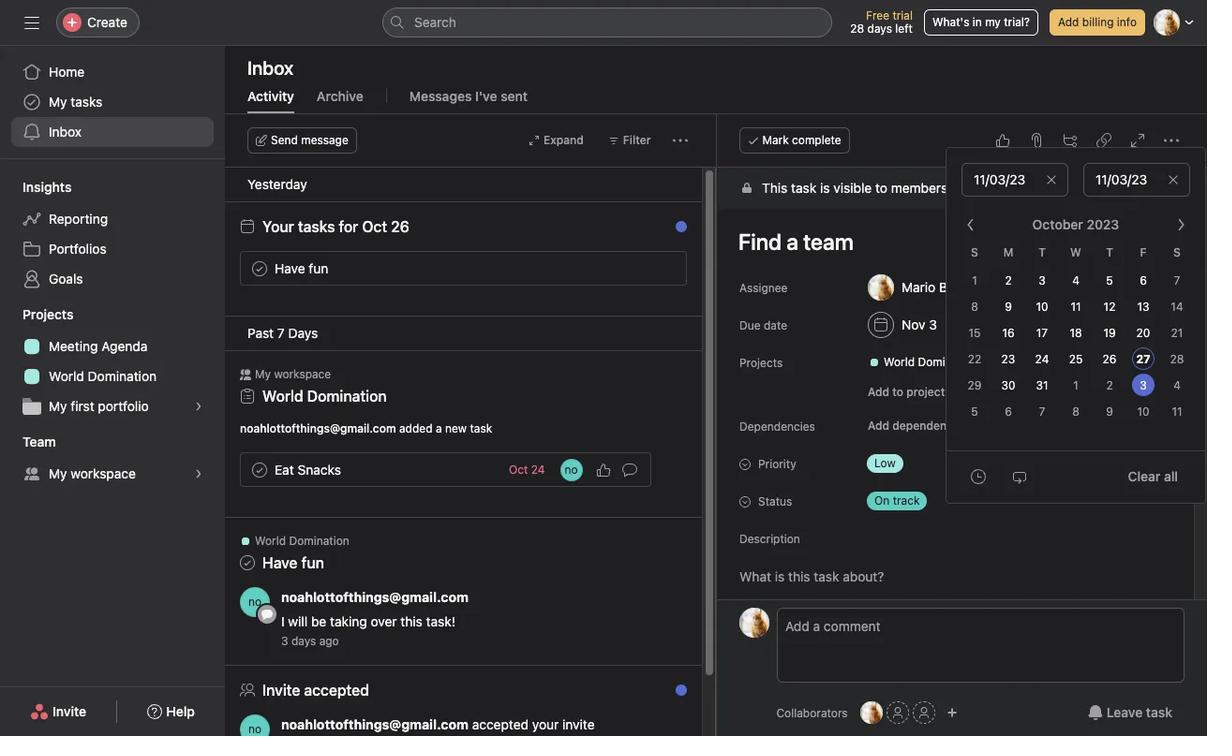 Task type: vqa. For each thing, say whether or not it's contained in the screenshot.


Task type: describe. For each thing, give the bounding box(es) containing it.
invite button
[[18, 695, 99, 729]]

1 vertical spatial 9
[[1106, 404, 1113, 418]]

will
[[288, 614, 308, 630]]

18
[[1070, 326, 1082, 340]]

1 vertical spatial oct
[[509, 463, 528, 477]]

0 likes. click to like this task image
[[995, 133, 1010, 148]]

1 vertical spatial no button
[[240, 588, 270, 618]]

dependencies
[[892, 419, 968, 433]]

activity link
[[247, 88, 294, 113]]

free trial 28 days left
[[850, 8, 913, 36]]

insights element
[[0, 171, 225, 298]]

trial?
[[1004, 15, 1030, 29]]

0 horizontal spatial task
[[470, 422, 492, 436]]

what's
[[933, 15, 970, 29]]

archive link
[[317, 88, 363, 113]]

projects
[[906, 385, 951, 399]]

invite
[[53, 704, 86, 720]]

1 horizontal spatial world domination link
[[262, 388, 387, 405]]

ago
[[319, 635, 339, 649]]

full screen image
[[1130, 133, 1145, 148]]

snacks
[[298, 462, 341, 478]]

0 vertical spatial 1
[[972, 273, 977, 287]]

meeting agenda
[[49, 338, 147, 354]]

domination inside projects element
[[88, 368, 157, 384]]

dependencies
[[739, 420, 815, 434]]

free
[[866, 8, 889, 22]]

0 vertical spatial workspace
[[274, 367, 331, 381]]

3 inside noahlottofthings@gmail.com i will be taking over this task! 3 days ago
[[281, 635, 288, 649]]

team button
[[0, 433, 56, 452]]

21
[[1171, 326, 1183, 340]]

1 horizontal spatial 28
[[1170, 352, 1184, 366]]

my tasks
[[49, 94, 103, 110]]

31
[[1036, 378, 1048, 392]]

leave task button
[[1076, 696, 1185, 730]]

eat snacks
[[275, 462, 341, 478]]

first
[[71, 398, 94, 414]]

1 vertical spatial 26
[[1103, 352, 1117, 366]]

due
[[739, 319, 760, 333]]

25
[[1069, 352, 1083, 366]]

oct 24 button
[[509, 463, 545, 477]]

clear due date image
[[1168, 174, 1179, 185]]

your tasks for oct 26 link
[[262, 218, 410, 235]]

world domination link inside projects element
[[11, 362, 214, 392]]

1 horizontal spatial 10
[[1137, 404, 1150, 418]]

0 horizontal spatial oct
[[362, 218, 387, 235]]

make
[[1084, 180, 1117, 196]]

add for add to projects
[[867, 385, 889, 399]]

have fun
[[262, 555, 324, 572]]

remove assignee image
[[999, 282, 1010, 293]]

world domination inside projects element
[[49, 368, 157, 384]]

Due date text field
[[1083, 163, 1190, 196]]

noahlottofthings@gmail.com accepted your invite
[[281, 717, 595, 733]]

0 horizontal spatial 24
[[531, 463, 545, 477]]

world down past 7 days
[[262, 388, 303, 405]]

i've
[[475, 88, 497, 104]]

messages i've sent
[[409, 88, 528, 104]]

previous month image
[[964, 217, 979, 232]]

see details, my workspace image
[[193, 469, 204, 480]]

0 comments image
[[622, 463, 637, 478]]

nov 3
[[901, 317, 937, 333]]

15
[[969, 326, 981, 340]]

new
[[445, 422, 467, 436]]

home link
[[11, 57, 214, 87]]

meeting agenda link
[[11, 332, 214, 362]]

w
[[1070, 245, 1081, 259]]

leave task
[[1107, 705, 1173, 721]]

20
[[1137, 326, 1150, 340]]

my first portfolio link
[[11, 392, 214, 422]]

goals
[[49, 271, 83, 287]]

this
[[762, 180, 787, 196]]

what's in my trial?
[[933, 15, 1030, 29]]

this task is visible to members of my workspace.
[[762, 180, 1057, 196]]

1 horizontal spatial 24
[[1035, 352, 1049, 366]]

what's in my trial? button
[[924, 9, 1038, 36]]

in
[[973, 15, 982, 29]]

global element
[[0, 46, 225, 158]]

14
[[1171, 299, 1183, 314]]

low button
[[859, 451, 971, 477]]

1 horizontal spatial mb button
[[860, 702, 883, 725]]

your
[[532, 717, 559, 733]]

1 vertical spatial mb
[[863, 706, 880, 720]]

archive notification image
[[666, 224, 681, 239]]

oct 24
[[509, 463, 545, 477]]

domination up noahlottofthings@gmail.com added a new task
[[307, 388, 387, 405]]

domination up have fun
[[289, 534, 349, 548]]

october 2023 button
[[1020, 208, 1150, 241]]

find a team dialog
[[717, 114, 1207, 737]]

my down past
[[255, 367, 271, 381]]

0 horizontal spatial 4
[[1072, 273, 1080, 287]]

0 likes. click to like this task image
[[596, 463, 611, 478]]

1 horizontal spatial inbox
[[247, 57, 293, 79]]

inbox inside global element
[[49, 124, 82, 140]]

0 horizontal spatial 8
[[971, 299, 978, 314]]

world domination up noahlottofthings@gmail.com added a new task
[[262, 388, 387, 405]]

task!
[[426, 614, 455, 630]]

0 vertical spatial my workspace
[[255, 367, 331, 381]]

Task Name text field
[[726, 220, 1171, 263]]

status
[[758, 495, 792, 509]]

public
[[1121, 180, 1158, 196]]

1 horizontal spatial 4
[[1174, 378, 1181, 392]]

world domination up have fun
[[255, 534, 349, 548]]

nov 3 button
[[859, 308, 945, 342]]

0 horizontal spatial 11
[[1071, 299, 1081, 314]]

m
[[1004, 245, 1013, 259]]

add dependencies button
[[859, 413, 977, 440]]

i
[[281, 614, 285, 630]]

0 vertical spatial mb
[[745, 616, 763, 630]]

0 horizontal spatial 9
[[1005, 299, 1012, 314]]

create
[[87, 14, 127, 30]]

next month image
[[1173, 217, 1188, 232]]

activity
[[247, 88, 294, 104]]

add for add billing info
[[1058, 15, 1079, 29]]

set to repeat image
[[1012, 470, 1027, 485]]

expand
[[544, 133, 584, 147]]

on
[[874, 494, 889, 508]]

insights
[[22, 179, 72, 195]]

past 7 days
[[247, 325, 318, 341]]

world inside projects element
[[49, 368, 84, 384]]

add for add dependencies
[[867, 419, 889, 433]]

of
[[951, 180, 963, 196]]

your tasks for oct 26
[[262, 218, 410, 235]]

goals link
[[11, 264, 214, 294]]

mark complete button
[[739, 127, 850, 154]]

see details, my first portfolio image
[[193, 401, 204, 412]]

left
[[895, 22, 913, 36]]

0 vertical spatial 2
[[1005, 273, 1012, 287]]

all
[[1164, 469, 1178, 485]]

add subtask image
[[1063, 133, 1078, 148]]

insights button
[[0, 178, 72, 197]]

0 vertical spatial to
[[875, 180, 887, 196]]

2023
[[1087, 216, 1119, 232]]

task for leave
[[1146, 705, 1173, 721]]

no for bottom no button
[[248, 595, 262, 609]]

sent
[[501, 88, 528, 104]]

my first portfolio
[[49, 398, 149, 414]]



Task type: locate. For each thing, give the bounding box(es) containing it.
invite accepted
[[262, 682, 369, 699]]

clear start date image
[[1046, 174, 1057, 185]]

main content containing this task is visible to members of my workspace.
[[717, 168, 1193, 737]]

no
[[565, 463, 578, 477], [248, 595, 262, 609]]

t
[[1039, 245, 1046, 259], [1106, 245, 1113, 259]]

my for my tasks link
[[49, 94, 67, 110]]

0 vertical spatial no
[[565, 463, 578, 477]]

1 vertical spatial workspace
[[71, 466, 136, 482]]

main content
[[717, 168, 1193, 737]]

my workspace down 7 days
[[255, 367, 331, 381]]

1 horizontal spatial 9
[[1106, 404, 1113, 418]]

0 vertical spatial 28
[[850, 22, 864, 36]]

0 vertical spatial 9
[[1005, 299, 1012, 314]]

to inside button
[[892, 385, 903, 399]]

yesterday
[[247, 176, 307, 192]]

6 down 30
[[1005, 404, 1012, 418]]

1 vertical spatial no
[[248, 595, 262, 609]]

completed image
[[248, 459, 271, 481]]

your
[[262, 218, 294, 235]]

0 vertical spatial 6
[[1140, 273, 1147, 287]]

1 horizontal spatial 6
[[1140, 273, 1147, 287]]

27
[[1136, 352, 1150, 366]]

1 horizontal spatial tasks
[[298, 218, 335, 235]]

0 horizontal spatial world domination link
[[11, 362, 214, 392]]

0 horizontal spatial mb
[[745, 616, 763, 630]]

add left "billing"
[[1058, 15, 1079, 29]]

add left the "projects"
[[867, 385, 889, 399]]

5 up 12
[[1106, 273, 1113, 287]]

11 up "18"
[[1071, 299, 1081, 314]]

Completed checkbox
[[248, 257, 271, 280]]

1 horizontal spatial 8
[[1072, 404, 1080, 418]]

reporting link
[[11, 204, 214, 234]]

24
[[1035, 352, 1049, 366], [531, 463, 545, 477]]

search list box
[[382, 7, 832, 37]]

5
[[1106, 273, 1113, 287], [971, 404, 978, 418]]

4 down the w
[[1072, 273, 1080, 287]]

visible
[[833, 180, 871, 196]]

2 horizontal spatial task
[[1146, 705, 1173, 721]]

1 horizontal spatial workspace
[[274, 367, 331, 381]]

october
[[1033, 216, 1083, 232]]

0 horizontal spatial 26
[[391, 218, 410, 235]]

main content inside find a team dialog
[[717, 168, 1193, 737]]

world down meeting
[[49, 368, 84, 384]]

1 horizontal spatial to
[[892, 385, 903, 399]]

mark
[[762, 133, 789, 147]]

26 right the "for"
[[391, 218, 410, 235]]

billing
[[1082, 15, 1114, 29]]

0 horizontal spatial mb button
[[739, 608, 769, 638]]

days inside free trial 28 days left
[[868, 22, 892, 36]]

0 horizontal spatial t
[[1039, 245, 1046, 259]]

have
[[275, 260, 305, 276]]

domination inside 'main content'
[[918, 355, 978, 369]]

noahlottofthings@gmail.com link up over
[[281, 590, 469, 605]]

1 vertical spatial 11
[[1172, 404, 1182, 418]]

world domination link inside 'main content'
[[861, 353, 985, 372]]

1 vertical spatial 6
[[1005, 404, 1012, 418]]

1 horizontal spatial 7
[[1174, 273, 1180, 287]]

0 vertical spatial 7
[[1174, 273, 1180, 287]]

1 vertical spatial 7
[[1039, 404, 1045, 418]]

2 noahlottofthings@gmail.com link from the top
[[281, 717, 469, 733]]

domination up the portfolio
[[88, 368, 157, 384]]

completed image
[[248, 257, 271, 280]]

archive notification image
[[666, 688, 681, 703]]

mb button
[[739, 608, 769, 638], [860, 702, 883, 725]]

mark complete
[[762, 133, 841, 147]]

attachments: add a file to this task, find a team image
[[1029, 133, 1044, 148]]

my down team
[[49, 466, 67, 482]]

0 horizontal spatial 28
[[850, 22, 864, 36]]

13
[[1137, 299, 1150, 314]]

oct left 0 likes. click to like this task icon
[[509, 463, 528, 477]]

8
[[971, 299, 978, 314], [1072, 404, 1080, 418]]

1 left remove assignee icon
[[972, 273, 977, 287]]

task left is
[[791, 180, 816, 196]]

1 horizontal spatial task
[[791, 180, 816, 196]]

accepted
[[472, 717, 529, 733]]

noahlottofthings@gmail.com link down invite accepted
[[281, 717, 469, 733]]

1 horizontal spatial mb
[[863, 706, 880, 720]]

add inside 'button'
[[1058, 15, 1079, 29]]

workspace down 7 days
[[274, 367, 331, 381]]

home
[[49, 64, 85, 80]]

0 vertical spatial task
[[791, 180, 816, 196]]

10 down 27
[[1137, 404, 1150, 418]]

inbox down my tasks
[[49, 124, 82, 140]]

world domination link up the portfolio
[[11, 362, 214, 392]]

world domination link up the "projects"
[[861, 353, 985, 372]]

add time image
[[971, 470, 986, 485]]

my inside global element
[[49, 94, 67, 110]]

16
[[1002, 326, 1015, 340]]

help button
[[135, 695, 207, 729]]

inbox up activity at the left of the page
[[247, 57, 293, 79]]

nov
[[901, 317, 925, 333]]

eat
[[275, 462, 294, 478]]

my
[[985, 15, 1001, 29]]

23
[[1002, 352, 1015, 366]]

24 up 31
[[1035, 352, 1049, 366]]

my inside find a team dialog
[[967, 180, 985, 196]]

added
[[399, 422, 433, 436]]

3 inside dropdown button
[[929, 317, 937, 333]]

0 horizontal spatial 1
[[972, 273, 977, 287]]

1 vertical spatial days
[[291, 635, 316, 649]]

s down next month icon at the right of the page
[[1174, 245, 1181, 259]]

projects button
[[0, 306, 73, 324]]

24 left 0 likes. click to like this task icon
[[531, 463, 545, 477]]

a
[[436, 422, 442, 436]]

1 vertical spatial 4
[[1174, 378, 1181, 392]]

1 vertical spatial 5
[[971, 404, 978, 418]]

no for rightmost no button
[[565, 463, 578, 477]]

my right of
[[967, 180, 985, 196]]

1 vertical spatial 24
[[531, 463, 545, 477]]

task
[[791, 180, 816, 196], [470, 422, 492, 436], [1146, 705, 1173, 721]]

0 vertical spatial 11
[[1071, 299, 1081, 314]]

1 vertical spatial 28
[[1170, 352, 1184, 366]]

priority
[[758, 457, 796, 471]]

0 horizontal spatial inbox
[[49, 124, 82, 140]]

2 vertical spatial noahlottofthings@gmail.com
[[281, 717, 469, 733]]

to right visible
[[875, 180, 887, 196]]

projects
[[22, 306, 73, 322], [739, 356, 782, 370]]

task for this
[[791, 180, 816, 196]]

add or remove collaborators image
[[946, 708, 958, 719]]

2 down the 19
[[1106, 378, 1113, 392]]

26 down the 19
[[1103, 352, 1117, 366]]

8 down bowers
[[971, 299, 978, 314]]

0 horizontal spatial no
[[248, 595, 262, 609]]

expand button
[[520, 127, 592, 154]]

0 vertical spatial noahlottofthings@gmail.com link
[[281, 590, 469, 605]]

3 right remove assignee icon
[[1039, 273, 1046, 287]]

7 down 31
[[1039, 404, 1045, 418]]

noahlottofthings@gmail.com up over
[[281, 590, 469, 605]]

2 horizontal spatial world domination link
[[861, 353, 985, 372]]

my for my first portfolio 'link'
[[49, 398, 67, 414]]

workspace inside teams element
[[71, 466, 136, 482]]

3 down 27
[[1140, 378, 1147, 392]]

add up low
[[867, 419, 889, 433]]

fun
[[309, 260, 328, 276]]

0 vertical spatial 5
[[1106, 273, 1113, 287]]

filter button
[[600, 127, 659, 154]]

1 vertical spatial inbox
[[49, 124, 82, 140]]

assignee
[[739, 281, 787, 295]]

noahlottofthings@gmail.com
[[240, 422, 396, 436], [281, 590, 469, 605], [281, 717, 469, 733]]

my down home
[[49, 94, 67, 110]]

world up have fun
[[255, 534, 286, 548]]

more actions image
[[672, 133, 687, 148]]

9
[[1005, 299, 1012, 314], [1106, 404, 1113, 418]]

my left first
[[49, 398, 67, 414]]

world domination up "my first portfolio"
[[49, 368, 157, 384]]

reporting
[[49, 211, 108, 227]]

mario bowers
[[901, 279, 983, 295]]

1 vertical spatial task
[[470, 422, 492, 436]]

to
[[875, 180, 887, 196], [892, 385, 903, 399]]

my workspace inside teams element
[[49, 466, 136, 482]]

1 horizontal spatial 26
[[1103, 352, 1117, 366]]

0 horizontal spatial s
[[971, 245, 978, 259]]

more actions for this task image
[[1164, 133, 1179, 148]]

0 horizontal spatial projects
[[22, 306, 73, 322]]

1 horizontal spatial oct
[[509, 463, 528, 477]]

2 vertical spatial add
[[867, 419, 889, 433]]

1 horizontal spatial no button
[[560, 459, 583, 481]]

invite
[[562, 717, 595, 733]]

0 vertical spatial projects
[[22, 306, 73, 322]]

1 vertical spatial add
[[867, 385, 889, 399]]

28 left free at the right
[[850, 22, 864, 36]]

projects down goals in the top of the page
[[22, 306, 73, 322]]

mb button down description
[[739, 608, 769, 638]]

4 down 21
[[1174, 378, 1181, 392]]

tasks down home
[[71, 94, 103, 110]]

info
[[1117, 15, 1137, 29]]

10
[[1036, 299, 1048, 314], [1137, 404, 1150, 418]]

add billing info button
[[1050, 9, 1145, 36]]

projects inside dropdown button
[[22, 306, 73, 322]]

2 s from the left
[[1174, 245, 1181, 259]]

2 down m
[[1005, 273, 1012, 287]]

world
[[883, 355, 914, 369], [49, 368, 84, 384], [262, 388, 303, 405], [255, 534, 286, 548]]

add
[[1058, 15, 1079, 29], [867, 385, 889, 399], [867, 419, 889, 433]]

1 vertical spatial to
[[892, 385, 903, 399]]

my inside teams element
[[49, 466, 67, 482]]

0 vertical spatial mb button
[[739, 608, 769, 638]]

t down the october
[[1039, 245, 1046, 259]]

0 horizontal spatial tasks
[[71, 94, 103, 110]]

6 up 13
[[1140, 273, 1147, 287]]

my for my workspace link
[[49, 466, 67, 482]]

send
[[271, 133, 298, 147]]

noahlottofthings@gmail.com up snacks
[[240, 422, 396, 436]]

Completed checkbox
[[248, 459, 271, 481]]

0 horizontal spatial my workspace
[[49, 466, 136, 482]]

domination up 29
[[918, 355, 978, 369]]

tasks left the "for"
[[298, 218, 335, 235]]

my workspace link
[[11, 459, 214, 489]]

projects inside 'main content'
[[739, 356, 782, 370]]

no button left 0 likes. click to like this task icon
[[560, 459, 583, 481]]

0 vertical spatial tasks
[[71, 94, 103, 110]]

members
[[891, 180, 947, 196]]

1 vertical spatial tasks
[[298, 218, 335, 235]]

2 t from the left
[[1106, 245, 1113, 259]]

days left left
[[868, 22, 892, 36]]

inbox link
[[11, 117, 214, 147]]

filter
[[623, 133, 651, 147]]

1 down 25
[[1073, 378, 1079, 392]]

0 horizontal spatial 10
[[1036, 299, 1048, 314]]

agenda
[[101, 338, 147, 354]]

3 down i
[[281, 635, 288, 649]]

taking
[[330, 614, 367, 630]]

task right "new"
[[470, 422, 492, 436]]

world domination link up noahlottofthings@gmail.com added a new task
[[262, 388, 387, 405]]

noahlottofthings@gmail.com down invite accepted
[[281, 717, 469, 733]]

to left the "projects"
[[892, 385, 903, 399]]

tasks for my
[[71, 94, 103, 110]]

1 s from the left
[[971, 245, 978, 259]]

mario
[[901, 279, 935, 295]]

trial
[[893, 8, 913, 22]]

1 horizontal spatial s
[[1174, 245, 1181, 259]]

messages
[[409, 88, 472, 104]]

1
[[972, 273, 977, 287], [1073, 378, 1079, 392]]

world inside find a team dialog
[[883, 355, 914, 369]]

Start date text field
[[962, 163, 1068, 196]]

1 horizontal spatial 11
[[1172, 404, 1182, 418]]

1 vertical spatial 10
[[1137, 404, 1150, 418]]

0 vertical spatial no button
[[560, 459, 583, 481]]

0 horizontal spatial no button
[[240, 588, 270, 618]]

28 inside free trial 28 days left
[[850, 22, 864, 36]]

projects element
[[0, 298, 225, 426]]

task inside button
[[1146, 705, 1173, 721]]

my inside 'link'
[[49, 398, 67, 414]]

oct right the "for"
[[362, 218, 387, 235]]

8 down 25
[[1072, 404, 1080, 418]]

s down previous month image
[[971, 245, 978, 259]]

my workspace
[[255, 367, 331, 381], [49, 466, 136, 482]]

world up add to projects
[[883, 355, 914, 369]]

3
[[1039, 273, 1046, 287], [929, 317, 937, 333], [1140, 378, 1147, 392], [281, 635, 288, 649]]

0 vertical spatial 4
[[1072, 273, 1080, 287]]

teams element
[[0, 426, 225, 493]]

t down 2023
[[1106, 245, 1113, 259]]

1 t from the left
[[1039, 245, 1046, 259]]

1 horizontal spatial days
[[868, 22, 892, 36]]

1 noahlottofthings@gmail.com link from the top
[[281, 590, 469, 605]]

tasks for your
[[298, 218, 335, 235]]

on track
[[874, 494, 919, 508]]

7 up 14 on the right
[[1174, 273, 1180, 287]]

add dependencies
[[867, 419, 968, 433]]

28
[[850, 22, 864, 36], [1170, 352, 1184, 366]]

this
[[401, 614, 423, 630]]

days down 'will'
[[291, 635, 316, 649]]

1 vertical spatial noahlottofthings@gmail.com
[[281, 590, 469, 605]]

mb button right collaborators
[[860, 702, 883, 725]]

29
[[968, 378, 982, 392]]

0 vertical spatial inbox
[[247, 57, 293, 79]]

0 vertical spatial 24
[[1035, 352, 1049, 366]]

team
[[22, 434, 56, 450]]

22
[[968, 352, 982, 366]]

28 down 21
[[1170, 352, 1184, 366]]

1 horizontal spatial 5
[[1106, 273, 1113, 287]]

hide sidebar image
[[24, 15, 39, 30]]

my workspace down team
[[49, 466, 136, 482]]

1 horizontal spatial 1
[[1073, 378, 1079, 392]]

task right leave
[[1146, 705, 1173, 721]]

noahlottofthings@gmail.com for invite accepted
[[281, 717, 469, 733]]

task inside 'main content'
[[791, 180, 816, 196]]

mb down description
[[745, 616, 763, 630]]

world domination link
[[861, 353, 985, 372], [11, 362, 214, 392], [262, 388, 387, 405]]

0 vertical spatial 26
[[391, 218, 410, 235]]

date
[[763, 319, 787, 333]]

noahlottofthings@gmail.com added a new task
[[240, 422, 492, 436]]

0 vertical spatial 8
[[971, 299, 978, 314]]

1 horizontal spatial projects
[[739, 356, 782, 370]]

days inside noahlottofthings@gmail.com i will be taking over this task! 3 days ago
[[291, 635, 316, 649]]

10 up 17
[[1036, 299, 1048, 314]]

s
[[971, 245, 978, 259], [1174, 245, 1181, 259]]

0 vertical spatial oct
[[362, 218, 387, 235]]

send message button
[[247, 127, 357, 154]]

1 horizontal spatial 2
[[1106, 378, 1113, 392]]

workspace down "my first portfolio"
[[71, 466, 136, 482]]

be
[[311, 614, 326, 630]]

0 vertical spatial noahlottofthings@gmail.com
[[240, 422, 396, 436]]

1 horizontal spatial my workspace
[[255, 367, 331, 381]]

world domination inside find a team dialog
[[883, 355, 978, 369]]

0 vertical spatial days
[[868, 22, 892, 36]]

open user profile image
[[240, 715, 270, 737]]

days
[[868, 22, 892, 36], [291, 635, 316, 649]]

11 up the all
[[1172, 404, 1182, 418]]

mb right collaborators
[[863, 706, 880, 720]]

3 right nov
[[929, 317, 937, 333]]

collaborators
[[777, 706, 848, 720]]

5 down 29
[[971, 404, 978, 418]]

projects down due date at the top of page
[[739, 356, 782, 370]]

0 horizontal spatial 2
[[1005, 273, 1012, 287]]

world domination up the "projects"
[[883, 355, 978, 369]]

leave
[[1107, 705, 1143, 721]]

tasks inside global element
[[71, 94, 103, 110]]

no button left i
[[240, 588, 270, 618]]

1 vertical spatial projects
[[739, 356, 782, 370]]

1 vertical spatial 8
[[1072, 404, 1080, 418]]

0 horizontal spatial 5
[[971, 404, 978, 418]]

1 vertical spatial my workspace
[[49, 466, 136, 482]]

noahlottofthings@gmail.com for world domination
[[281, 590, 469, 605]]

copy task link image
[[1097, 133, 1112, 148]]



